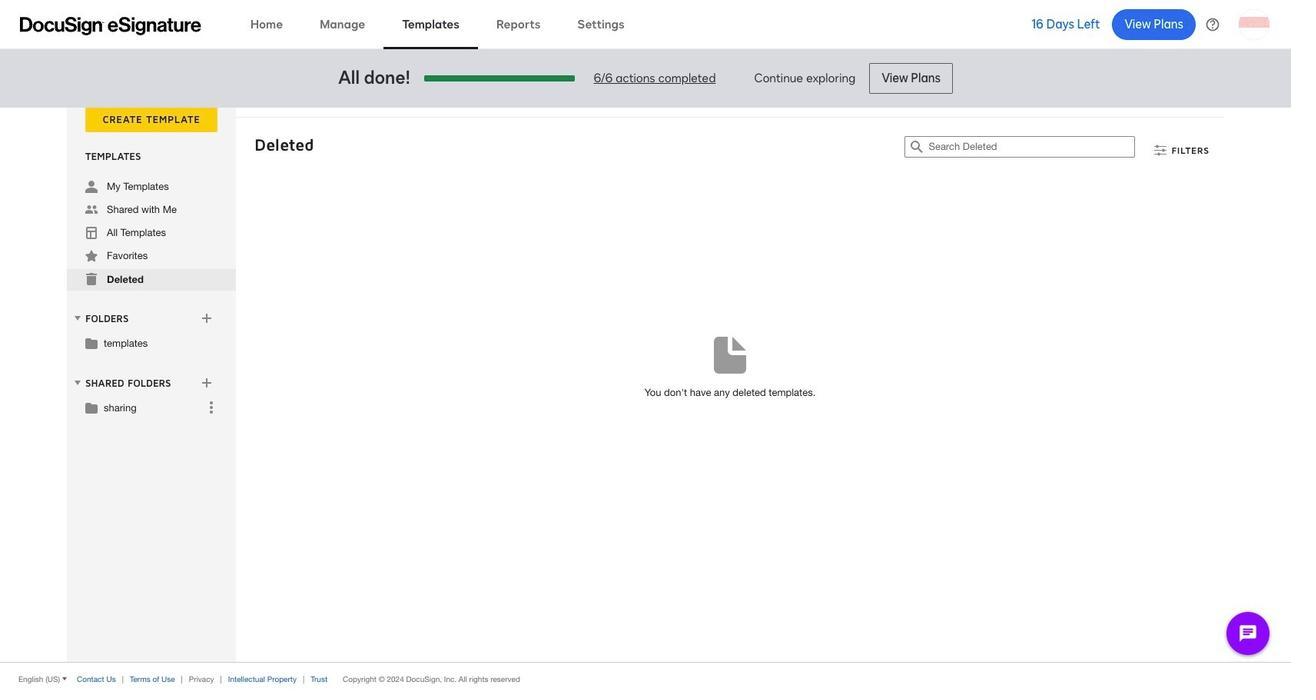 Task type: vqa. For each thing, say whether or not it's contained in the screenshot.
'docusignlogo'
no



Task type: describe. For each thing, give the bounding box(es) containing it.
templates image
[[85, 227, 98, 239]]

shared image
[[85, 204, 98, 216]]

Search Deleted text field
[[929, 137, 1135, 157]]

1 folder image from the top
[[85, 337, 98, 349]]



Task type: locate. For each thing, give the bounding box(es) containing it.
more info region
[[0, 662, 1292, 695]]

your uploaded profile image image
[[1240, 9, 1270, 40]]

secondary navigation region
[[67, 106, 1229, 662]]

0 vertical spatial folder image
[[85, 337, 98, 349]]

view folders image
[[72, 312, 84, 324]]

1 vertical spatial folder image
[[85, 401, 98, 414]]

user image
[[85, 181, 98, 193]]

view shared folders image
[[72, 377, 84, 389]]

folder image
[[85, 337, 98, 349], [85, 401, 98, 414]]

trash image
[[85, 273, 98, 285]]

star filled image
[[85, 250, 98, 262]]

docusign esignature image
[[20, 17, 201, 35]]

2 folder image from the top
[[85, 401, 98, 414]]



